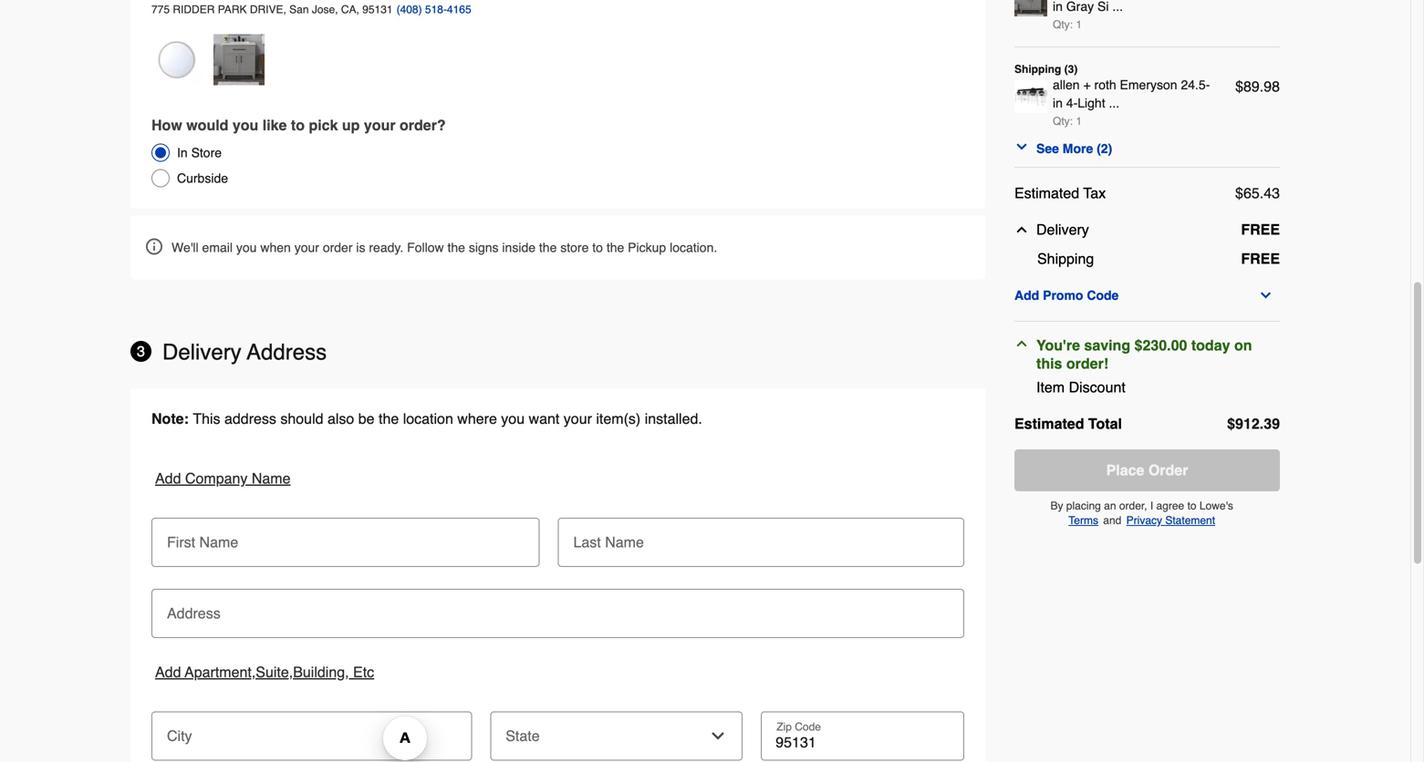 Task type: vqa. For each thing, say whether or not it's contained in the screenshot.
Delivery associated with Delivery
yes



Task type: locate. For each thing, give the bounding box(es) containing it.
0 horizontal spatial to
[[291, 117, 305, 134]]

1 vertical spatial estimated
[[1015, 416, 1084, 432]]

65
[[1244, 185, 1260, 202]]

0 vertical spatial qty:
[[1053, 18, 1073, 31]]

estimated
[[1015, 185, 1080, 202], [1015, 416, 1084, 432]]

2 qty: from the top
[[1053, 115, 1073, 128]]

you're saving  $230.00  today on this order! link
[[1015, 337, 1273, 373]]

1 vertical spatial shipping
[[1037, 250, 1094, 267]]

qty: down in on the top of page
[[1053, 115, 1073, 128]]

pickup
[[628, 240, 666, 255]]

pick
[[309, 117, 338, 134]]

2 vertical spatial your
[[564, 411, 592, 428]]

1 vertical spatial .
[[1260, 185, 1264, 202]]

see more (2)
[[1037, 141, 1113, 156]]

store
[[560, 240, 589, 255]]

jose,
[[312, 3, 338, 16]]

(3)
[[1065, 63, 1078, 76]]

add inside add promo code link
[[1015, 288, 1039, 303]]

2 vertical spatial you
[[501, 411, 525, 428]]

None text field
[[159, 589, 957, 630], [159, 712, 465, 752], [159, 589, 957, 630], [159, 712, 465, 752]]

agree
[[1157, 500, 1185, 513]]

3
[[137, 343, 145, 360]]

3 . from the top
[[1260, 416, 1264, 432]]

to up "statement"
[[1188, 500, 1197, 513]]

item(s)
[[596, 411, 641, 428]]

39
[[1264, 416, 1280, 432]]

statement
[[1166, 515, 1215, 527]]

and
[[1103, 515, 1122, 527]]

this
[[1037, 355, 1062, 372]]

estimated down item
[[1015, 416, 1084, 432]]

add for add company name
[[155, 470, 181, 487]]

today
[[1191, 337, 1230, 354]]

1 free from the top
[[1241, 221, 1280, 238]]

qty: 1 for item image
[[1053, 18, 1082, 31]]

$ left 39 at right
[[1227, 416, 1235, 432]]

1 estimated from the top
[[1015, 185, 1080, 202]]

1 qty: from the top
[[1053, 18, 1073, 31]]

the right be
[[379, 411, 399, 428]]

follow
[[407, 240, 444, 255]]

0 vertical spatial shipping
[[1015, 63, 1061, 76]]

1 vertical spatial delivery
[[162, 340, 242, 365]]

privacy statement link
[[1127, 515, 1215, 527]]

you left "want"
[[501, 411, 525, 428]]

0 vertical spatial estimated
[[1015, 185, 1080, 202]]

None telephone field
[[768, 734, 957, 752]]

1 vertical spatial qty:
[[1053, 115, 1073, 128]]

shipping up item icon
[[1015, 63, 1061, 76]]

you right email on the top of page
[[236, 240, 257, 255]]

you for email
[[236, 240, 257, 255]]

$230.00
[[1135, 337, 1187, 354]]

43
[[1264, 185, 1280, 202]]

0 vertical spatial to
[[291, 117, 305, 134]]

shipping (3)
[[1015, 63, 1078, 76]]

None text field
[[159, 518, 532, 558], [565, 518, 957, 558], [159, 518, 532, 558], [565, 518, 957, 558]]

to right like on the top left
[[291, 117, 305, 134]]

1 for item icon
[[1076, 115, 1082, 128]]

inside
[[502, 240, 536, 255]]

1 down 4-
[[1076, 115, 1082, 128]]

be
[[358, 411, 375, 428]]

qty: up (3)
[[1053, 18, 1073, 31]]

delivery down estimated tax
[[1037, 221, 1089, 238]]

signs
[[469, 240, 499, 255]]

add for add apartment,suite,building, etc
[[155, 664, 181, 681]]

i
[[1150, 500, 1154, 513]]

0 vertical spatial you
[[233, 117, 259, 134]]

is
[[356, 240, 365, 255]]

where
[[457, 411, 497, 428]]

0 vertical spatial .
[[1260, 78, 1264, 95]]

your right "want"
[[564, 411, 592, 428]]

$
[[1236, 78, 1244, 95], [1235, 185, 1244, 202], [1227, 416, 1235, 432]]

terms
[[1069, 515, 1099, 527]]

in store
[[177, 146, 222, 160]]

...
[[1109, 96, 1120, 110]]

your left order
[[294, 240, 319, 255]]

to
[[291, 117, 305, 134], [592, 240, 603, 255], [1188, 500, 1197, 513]]

1 vertical spatial to
[[592, 240, 603, 255]]

2 vertical spatial add
[[155, 664, 181, 681]]

the
[[448, 240, 465, 255], [539, 240, 557, 255], [607, 240, 624, 255], [379, 411, 399, 428]]

etc
[[353, 664, 374, 681]]

1 vertical spatial add
[[155, 470, 181, 487]]

0 vertical spatial your
[[364, 117, 396, 134]]

2 horizontal spatial to
[[1188, 500, 1197, 513]]

2 . from the top
[[1260, 185, 1264, 202]]

add for add promo code
[[1015, 288, 1039, 303]]

delivery right 3
[[162, 340, 242, 365]]

qty: 1 up (3)
[[1053, 18, 1082, 31]]

1 1 from the top
[[1076, 18, 1082, 31]]

tax
[[1083, 185, 1106, 202]]

estimated down see at the top
[[1015, 185, 1080, 202]]

2 1 from the top
[[1076, 115, 1082, 128]]

your right up
[[364, 117, 396, 134]]

1 vertical spatial 1
[[1076, 115, 1082, 128]]

region
[[130, 389, 985, 763]]

2 vertical spatial to
[[1188, 500, 1197, 513]]

none telephone field inside 'region'
[[768, 734, 957, 752]]

518-
[[425, 3, 447, 16]]

1 horizontal spatial to
[[592, 240, 603, 255]]

by
[[1051, 500, 1063, 513]]

$ left '98'
[[1236, 78, 1244, 95]]

$ 89 . 98
[[1236, 78, 1280, 95]]

light
[[1078, 96, 1106, 110]]

code
[[1087, 288, 1119, 303]]

1 horizontal spatial your
[[364, 117, 396, 134]]

lowe's
[[1200, 500, 1234, 513]]

add
[[1015, 288, 1039, 303], [155, 470, 181, 487], [155, 664, 181, 681]]

2 vertical spatial .
[[1260, 416, 1264, 432]]

qty: 1 down 4-
[[1053, 115, 1082, 128]]

1 . from the top
[[1260, 78, 1264, 95]]

775
[[151, 3, 170, 16]]

0 horizontal spatial your
[[294, 240, 319, 255]]

you left like on the top left
[[233, 117, 259, 134]]

1 up (3)
[[1076, 18, 1082, 31]]

your
[[364, 117, 396, 134], [294, 240, 319, 255], [564, 411, 592, 428]]

1 vertical spatial you
[[236, 240, 257, 255]]

to right the 'store'
[[592, 240, 603, 255]]

would
[[186, 117, 229, 134]]

delivery for delivery address
[[162, 340, 242, 365]]

2 horizontal spatial your
[[564, 411, 592, 428]]

1 horizontal spatial delivery
[[1037, 221, 1089, 238]]

terms link
[[1069, 515, 1099, 527]]

shipping up add promo code
[[1037, 250, 1094, 267]]

address
[[224, 411, 276, 428]]

0 horizontal spatial delivery
[[162, 340, 242, 365]]

2 estimated from the top
[[1015, 416, 1084, 432]]

2 vertical spatial $
[[1227, 416, 1235, 432]]

1 vertical spatial qty: 1
[[1053, 115, 1082, 128]]

you inside region
[[233, 117, 259, 134]]

89
[[1244, 78, 1260, 95]]

912
[[1235, 416, 1260, 432]]

the left signs
[[448, 240, 465, 255]]

add company name
[[155, 470, 291, 487]]

shipping for shipping (3)
[[1015, 63, 1061, 76]]

you
[[233, 117, 259, 134], [236, 240, 257, 255], [501, 411, 525, 428]]

privacy
[[1127, 515, 1162, 527]]

up
[[342, 117, 360, 134]]

(408)
[[397, 3, 422, 16]]

+
[[1083, 78, 1091, 92]]

you inside 'region'
[[501, 411, 525, 428]]

0 vertical spatial add
[[1015, 288, 1039, 303]]

1 vertical spatial free
[[1241, 250, 1280, 267]]

to inside region
[[291, 117, 305, 134]]

delivery for delivery
[[1037, 221, 1089, 238]]

0 vertical spatial delivery
[[1037, 221, 1089, 238]]

.
[[1260, 78, 1264, 95], [1260, 185, 1264, 202], [1260, 416, 1264, 432]]

the left pickup
[[607, 240, 624, 255]]

1 qty: 1 from the top
[[1053, 18, 1082, 31]]

1 vertical spatial $
[[1235, 185, 1244, 202]]

1
[[1076, 18, 1082, 31], [1076, 115, 1082, 128]]

shipping for shipping
[[1037, 250, 1094, 267]]

qty: for item icon
[[1053, 115, 1073, 128]]

$ left 43
[[1235, 185, 1244, 202]]

see
[[1037, 141, 1059, 156]]

qty: 1
[[1053, 18, 1082, 31], [1053, 115, 1082, 128]]

0 vertical spatial $
[[1236, 78, 1244, 95]]

2 qty: 1 from the top
[[1053, 115, 1082, 128]]

add promo code
[[1015, 288, 1119, 303]]

0 vertical spatial 1
[[1076, 18, 1082, 31]]

discount
[[1069, 379, 1126, 396]]

you're
[[1037, 337, 1080, 354]]

in
[[1053, 96, 1063, 110]]

4-
[[1066, 96, 1078, 110]]

free up chevron down image
[[1241, 250, 1280, 267]]

free down $ 65 . 43
[[1241, 221, 1280, 238]]

0 vertical spatial qty: 1
[[1053, 18, 1082, 31]]

0 vertical spatial free
[[1241, 221, 1280, 238]]



Task type: describe. For each thing, give the bounding box(es) containing it.
ca,
[[341, 3, 359, 16]]

98
[[1264, 78, 1280, 95]]

location
[[403, 411, 453, 428]]

the left the 'store'
[[539, 240, 557, 255]]

the inside 'region'
[[379, 411, 399, 428]]

you're saving  $230.00  today on this order!
[[1037, 337, 1252, 372]]

qty: for item image
[[1053, 18, 1073, 31]]

95131
[[362, 3, 393, 16]]

estimated for estimated tax
[[1015, 185, 1080, 202]]

when
[[260, 240, 291, 255]]

roth
[[1095, 78, 1117, 92]]

on
[[1234, 337, 1252, 354]]

by placing an order, i agree to lowe's terms and privacy statement
[[1051, 500, 1234, 527]]

more
[[1063, 141, 1093, 156]]

place
[[1106, 462, 1145, 479]]

note:
[[151, 411, 189, 428]]

drive,
[[250, 3, 286, 16]]

your inside 'region'
[[564, 411, 592, 428]]

chevron down image
[[1259, 288, 1274, 303]]

how would you like to pick up your order? region
[[130, 0, 985, 209]]

info image
[[146, 239, 162, 255]]

order!
[[1067, 355, 1109, 372]]

apartment,suite,building,
[[185, 664, 349, 681]]

order,
[[1119, 500, 1147, 513]]

we'll email you when your order is ready. follow the signs inside the store to the pickup location.
[[172, 240, 717, 255]]

email
[[202, 240, 233, 255]]

item image
[[1015, 0, 1047, 16]]

how would you like to pick up your order?
[[151, 117, 446, 134]]

775 ridder park drive, san jose, ca, 95131 (408) 518-4165
[[151, 3, 471, 16]]

store
[[191, 146, 222, 160]]

note: this address should also be the location where you want your item(s) installed.
[[151, 411, 702, 428]]

name
[[252, 470, 291, 487]]

chevron up image
[[1015, 223, 1029, 237]]

1 vertical spatial your
[[294, 240, 319, 255]]

in
[[177, 146, 188, 160]]

park
[[218, 3, 247, 16]]

item
[[1037, 379, 1065, 396]]

estimated total
[[1015, 416, 1122, 432]]

your inside region
[[364, 117, 396, 134]]

add promo code link
[[1015, 285, 1280, 307]]

placing
[[1066, 500, 1101, 513]]

region containing note:
[[130, 389, 985, 763]]

how
[[151, 117, 182, 134]]

san
[[289, 3, 309, 16]]

promo
[[1043, 288, 1083, 303]]

24.5-
[[1181, 78, 1210, 92]]

add apartment,suite,building, etc
[[155, 664, 374, 681]]

2 free from the top
[[1241, 250, 1280, 267]]

this
[[193, 411, 220, 428]]

order
[[323, 240, 353, 255]]

. for 89
[[1260, 78, 1264, 95]]

installed.
[[645, 411, 702, 428]]

saving
[[1084, 337, 1131, 354]]

place order
[[1106, 462, 1188, 479]]

chevron up image
[[1015, 337, 1029, 351]]

style selections potter 30-in gray single sink bathroom vanity with white cultured marble top image
[[214, 34, 265, 85]]

$ 65 . 43
[[1235, 185, 1280, 202]]

total
[[1088, 416, 1122, 432]]

we'll
[[172, 240, 199, 255]]

emeryson
[[1120, 78, 1178, 92]]

want
[[529, 411, 560, 428]]

should
[[280, 411, 323, 428]]

. for 912
[[1260, 416, 1264, 432]]

$ for 65
[[1235, 185, 1244, 202]]

$ for 89
[[1236, 78, 1244, 95]]

ridder
[[173, 3, 215, 16]]

(2)
[[1097, 141, 1113, 156]]

you for would
[[233, 117, 259, 134]]

company
[[185, 470, 248, 487]]

delivery address
[[162, 340, 327, 365]]

estimated for estimated total
[[1015, 416, 1084, 432]]

$ for 912
[[1227, 416, 1235, 432]]

like
[[263, 117, 287, 134]]

allen + roth 27.5-in w x 30-in h round white wash framed wall mirror image
[[151, 34, 203, 85]]

(408) 518-4165 link
[[397, 3, 471, 16]]

also
[[328, 411, 354, 428]]

estimated tax
[[1015, 185, 1106, 202]]

to inside by placing an order, i agree to lowe's terms and privacy statement
[[1188, 500, 1197, 513]]

item image
[[1015, 80, 1047, 113]]

item discount
[[1037, 379, 1126, 396]]

chevron down image
[[1015, 140, 1029, 154]]

allen + roth emeryson 24.5- in 4-light ...
[[1053, 78, 1210, 110]]

order
[[1149, 462, 1188, 479]]

. for 65
[[1260, 185, 1264, 202]]

1 for item image
[[1076, 18, 1082, 31]]

4165
[[447, 3, 471, 16]]

qty: 1 for item icon
[[1053, 115, 1082, 128]]

address
[[247, 340, 327, 365]]

an
[[1104, 500, 1116, 513]]

$ 912 . 39
[[1227, 416, 1280, 432]]



